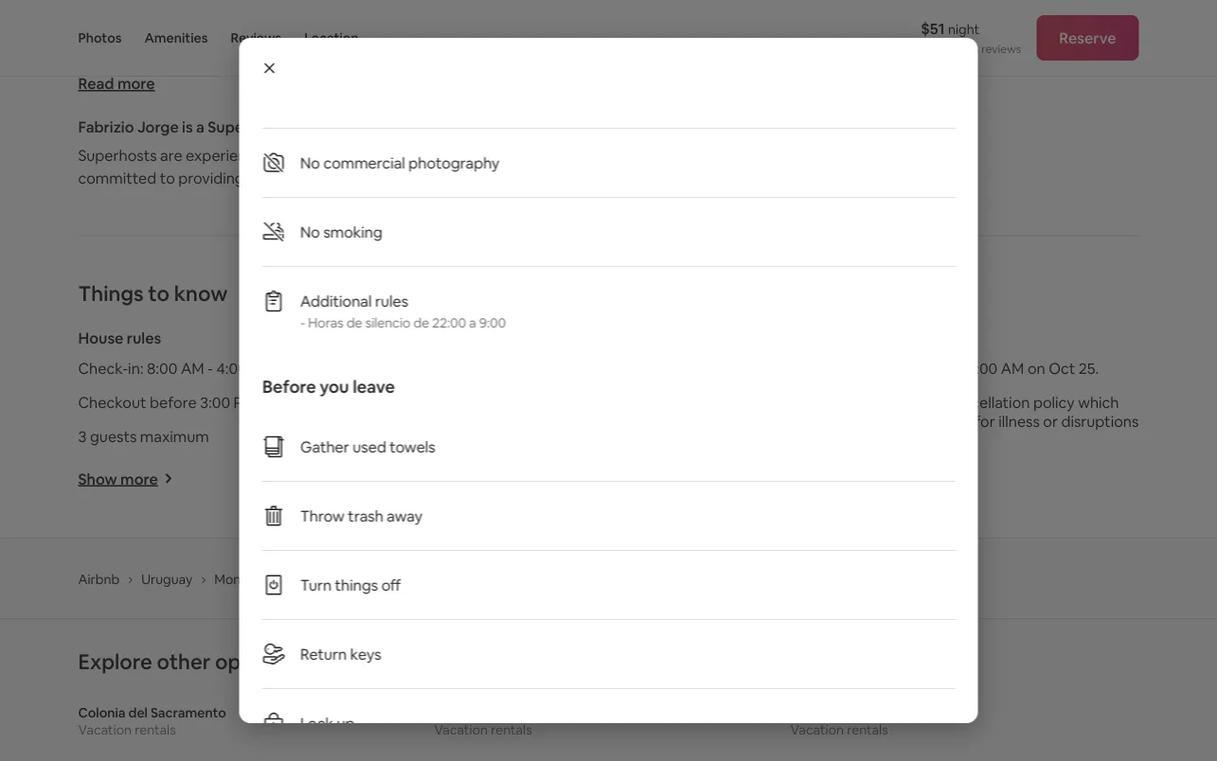 Task type: locate. For each thing, give the bounding box(es) containing it.
0 horizontal spatial vacation rentals
[[434, 722, 532, 739]]

rules up in:
[[127, 329, 161, 348]]

jorge
[[137, 117, 179, 137]]

2 am from the left
[[1001, 359, 1025, 378]]

for down rated
[[328, 168, 348, 188]]

are
[[160, 146, 182, 165], [440, 146, 462, 165]]

0 vertical spatial to
[[160, 168, 175, 188]]

0 horizontal spatial and
[[277, 51, 303, 70]]

or left app.
[[698, 60, 709, 75]]

uruguay link
[[141, 571, 193, 588]]

pm right 3:00
[[234, 393, 255, 412]]

1 vertical spatial in
[[294, 648, 311, 675]]

1 vertical spatial rules
[[127, 329, 161, 348]]

3:00
[[200, 393, 230, 412]]

french
[[228, 51, 274, 70]]

cancellation down free cancellation before 8:00 am on oct 25.
[[946, 393, 1030, 412]]

is
[[182, 117, 193, 137]]

for inside review the host's full cancellation policy which applies even if you cancel for illness or disruptions caused by covid-19.
[[975, 412, 995, 431]]

1 horizontal spatial cancellation
[[946, 393, 1030, 412]]

0 vertical spatial no
[[300, 153, 320, 172]]

0 vertical spatial the
[[836, 45, 854, 60]]

commercial
[[323, 153, 405, 172]]

are right who
[[440, 146, 462, 165]]

0 horizontal spatial cancellation
[[830, 359, 914, 378]]

before
[[917, 359, 964, 378], [150, 393, 197, 412]]

1 de from the left
[[346, 315, 362, 332]]

show more for show more button to the right
[[796, 473, 876, 492]]

- left 4:00
[[208, 359, 213, 378]]

and left italian
[[277, 51, 303, 70]]

0 vertical spatial pm
[[250, 359, 272, 378]]

rentals inside colonia del sacramento vacation rentals
[[135, 722, 176, 739]]

1 vertical spatial cancellation
[[946, 393, 1030, 412]]

2 horizontal spatial vacation
[[791, 722, 844, 739]]

0 horizontal spatial before
[[150, 393, 197, 412]]

superhost
[[208, 117, 281, 137]]

1 vacation rentals link from the left
[[434, 705, 783, 739]]

protect
[[670, 30, 709, 44]]

montevideo
[[214, 571, 287, 588], [388, 571, 461, 588], [431, 648, 549, 675]]

0 horizontal spatial vacation rentals link
[[434, 705, 783, 739]]

your
[[712, 30, 735, 44]]

more for show more button to the right
[[838, 473, 876, 492]]

and left around
[[316, 648, 353, 675]]

things
[[265, 28, 309, 48], [335, 576, 378, 595]]

and
[[277, 51, 303, 70], [316, 648, 353, 675]]

gather used towels
[[300, 437, 435, 457]]

2 vertical spatial or
[[1043, 412, 1058, 431]]

2 vacation rentals link from the left
[[791, 705, 1139, 739]]

0 vertical spatial and
[[277, 51, 303, 70]]

the down transfer
[[836, 45, 854, 60]]

a inside "fabrizio jorge is a superhost superhosts are experienced, highly rated hosts who are committed to providing great stays for guests."
[[196, 117, 205, 137]]

2 are from the left
[[440, 146, 462, 165]]

- left horas
[[300, 315, 305, 332]]

or down the protect
[[693, 45, 704, 60]]

0 horizontal spatial you
[[319, 376, 349, 398]]

for left "illness"
[[975, 412, 995, 431]]

rules for house
[[127, 329, 161, 348]]

0 horizontal spatial a
[[196, 117, 205, 137]]

montevideo for montevideo department
[[214, 571, 287, 588]]

to left know
[[148, 280, 170, 307]]

outside
[[781, 45, 820, 60]]

0 horizontal spatial are
[[160, 146, 182, 165]]

1 rentals from the left
[[135, 722, 176, 739]]

de right horas
[[346, 315, 362, 332]]

rules up silencio in the top left of the page
[[375, 291, 408, 311]]

0 vertical spatial things
[[265, 28, 309, 48]]

1 no from the top
[[300, 153, 320, 172]]

or for to
[[698, 60, 709, 75]]

location button
[[304, 0, 359, 76]]

0 horizontal spatial rentals
[[135, 722, 176, 739]]

1 horizontal spatial you
[[898, 412, 923, 431]]

leave
[[352, 376, 394, 398]]

8:00
[[147, 359, 178, 378], [967, 359, 998, 378]]

1 vertical spatial -
[[208, 359, 213, 378]]

department
[[290, 571, 366, 588]]

the left "if"
[[848, 393, 872, 412]]

0 horizontal spatial things
[[265, 28, 309, 48]]

0 vertical spatial cancellation
[[830, 359, 914, 378]]

lock up
[[300, 714, 354, 733]]

i up the read more "button"
[[121, 51, 124, 70]]

caused
[[796, 431, 846, 450]]

i left find
[[344, 28, 348, 48]]

before up maximum
[[150, 393, 197, 412]]

throw trash away
[[300, 506, 422, 526]]

1 horizontal spatial are
[[440, 146, 462, 165]]

1 horizontal spatial de
[[413, 315, 429, 332]]

0 vertical spatial for
[[328, 168, 348, 188]]

committed
[[78, 168, 157, 188]]

things down with
[[265, 28, 309, 48]]

0 horizontal spatial show
[[78, 469, 117, 489]]

before up full
[[917, 359, 964, 378]]

i…
[[462, 51, 476, 70]]

show
[[78, 469, 117, 489], [437, 469, 476, 489], [796, 473, 835, 492]]

2 no from the top
[[300, 222, 320, 242]]

rules inside the additional rules - horas de silencio de 22:00 a 9:00
[[375, 291, 408, 311]]

you left leave on the left
[[319, 376, 349, 398]]

1 horizontal spatial show more
[[437, 469, 517, 489]]

you
[[319, 376, 349, 398], [898, 412, 923, 431]]

0 vertical spatial before
[[917, 359, 964, 378]]

more inside the i enjoy helping guests out with any information they might need as well as suggesting things that i find interesting in town. i speak english, french and italian enough i guess. i… read more
[[117, 74, 155, 93]]

things left off
[[335, 576, 378, 595]]

explore other options in and around montevideo
[[78, 648, 549, 675]]

8:00 right in:
[[147, 359, 178, 378]]

1 horizontal spatial 8:00
[[967, 359, 998, 378]]

- inside the additional rules - horas de silencio de 22:00 a 9:00
[[300, 315, 305, 332]]

0 horizontal spatial as
[[117, 28, 132, 48]]

things
[[78, 280, 144, 307]]

airbnb left uruguay link
[[78, 571, 120, 588]]

1 vacation from the left
[[78, 722, 132, 739]]

cancellation up "host's"
[[830, 359, 914, 378]]

no left "smoking"
[[300, 222, 320, 242]]

1 horizontal spatial vacation rentals link
[[791, 705, 1139, 739]]

1 horizontal spatial for
[[975, 412, 995, 431]]

review the host's full cancellation policy which applies even if you cancel for illness or disruptions caused by covid-19.
[[796, 393, 1139, 450]]

turn things off
[[300, 576, 401, 595]]

1 horizontal spatial vacation rentals
[[791, 722, 888, 739]]

0 horizontal spatial de
[[346, 315, 362, 332]]

1 horizontal spatial am
[[1001, 359, 1025, 378]]

i left the enjoy at the left top of page
[[78, 6, 82, 25]]

safety
[[437, 329, 483, 348]]

towels
[[389, 437, 435, 457]]

you right "if"
[[898, 412, 923, 431]]

guests up suggesting
[[181, 6, 228, 25]]

0 horizontal spatial show more button
[[78, 469, 173, 489]]

even
[[848, 412, 882, 431]]

or right "illness"
[[1043, 412, 1058, 431]]

1 horizontal spatial rentals
[[491, 722, 532, 739]]

the
[[836, 45, 854, 60], [848, 393, 872, 412]]

photos
[[78, 29, 122, 46]]

0 horizontal spatial am
[[181, 359, 204, 378]]

0 horizontal spatial show more
[[78, 469, 158, 489]]

no commercial photography
[[300, 153, 499, 172]]

0 vertical spatial you
[[319, 376, 349, 398]]

1 vertical spatial or
[[698, 60, 709, 75]]

throw
[[300, 506, 344, 526]]

keys
[[350, 645, 381, 664]]

1 vertical spatial you
[[898, 412, 923, 431]]

i down interesting
[[407, 51, 411, 70]]

8:00 left on
[[967, 359, 998, 378]]

pm right 4:00
[[250, 359, 272, 378]]

0 horizontal spatial 8:00
[[147, 359, 178, 378]]

1 vertical spatial the
[[848, 393, 872, 412]]

well
[[136, 28, 163, 48]]

checkout before 3:00 pm
[[78, 393, 255, 412]]

22:00
[[432, 315, 466, 332]]

rated
[[325, 146, 362, 165]]

show more for show more button to the middle
[[437, 469, 517, 489]]

guests right 3
[[90, 427, 137, 447]]

am left 4:00
[[181, 359, 204, 378]]

as left well
[[117, 28, 132, 48]]

1 horizontal spatial things
[[335, 576, 378, 595]]

in up i…
[[460, 28, 472, 48]]

2 horizontal spatial show
[[796, 473, 835, 492]]

return
[[300, 645, 347, 664]]

full
[[922, 393, 943, 412]]

1 vertical spatial things
[[335, 576, 378, 595]]

you inside house rules 'dialog'
[[319, 376, 349, 398]]

1 horizontal spatial and
[[316, 648, 353, 675]]

no left rated
[[300, 153, 320, 172]]

more for left show more button
[[120, 469, 158, 489]]

vacation
[[78, 722, 132, 739], [434, 722, 488, 739], [791, 722, 844, 739]]

0 vertical spatial rules
[[375, 291, 408, 311]]

1 horizontal spatial before
[[917, 359, 964, 378]]

1 vacation rentals from the left
[[434, 722, 532, 739]]

1 as from the left
[[117, 28, 132, 48]]

house rules
[[78, 329, 161, 348]]

1 vertical spatial a
[[469, 315, 476, 332]]

0 vertical spatial a
[[196, 117, 205, 137]]

or inside review the host's full cancellation policy which applies even if you cancel for illness or disruptions caused by covid-19.
[[1043, 412, 1058, 431]]

show for left show more button
[[78, 469, 117, 489]]

1 horizontal spatial -
[[300, 315, 305, 332]]

rules for additional
[[375, 291, 408, 311]]

2 horizontal spatial rentals
[[847, 722, 888, 739]]

0 vertical spatial guests
[[181, 6, 228, 25]]

guests inside the i enjoy helping guests out with any information they might need as well as suggesting things that i find interesting in town. i speak english, french and italian enough i guess. i… read more
[[181, 6, 228, 25]]

1 horizontal spatial guests
[[181, 6, 228, 25]]

1 horizontal spatial show more button
[[437, 469, 532, 489]]

experienced,
[[186, 146, 277, 165]]

to
[[160, 168, 175, 188], [148, 280, 170, 307]]

0 horizontal spatial rules
[[127, 329, 161, 348]]

reserve button
[[1037, 15, 1139, 61]]

a left 9:00
[[469, 315, 476, 332]]

covid-
[[870, 431, 923, 450]]

1 horizontal spatial as
[[166, 28, 181, 48]]

on
[[1028, 359, 1046, 378]]

fabrizio jorge is a superhost superhosts are experienced, highly rated hosts who are committed to providing great stays for guests.
[[78, 117, 462, 188]]

might
[[438, 6, 479, 25]]

de
[[346, 315, 362, 332], [413, 315, 429, 332]]

1 horizontal spatial in
[[460, 28, 472, 48]]

2 horizontal spatial show more
[[796, 473, 876, 492]]

1 horizontal spatial airbnb
[[856, 45, 892, 60]]

for inside "fabrizio jorge is a superhost superhosts are experienced, highly rated hosts who are committed to providing great stays for guests."
[[328, 168, 348, 188]]

1 horizontal spatial a
[[469, 315, 476, 332]]

pm
[[250, 359, 272, 378], [234, 393, 255, 412]]

1 vertical spatial no
[[300, 222, 320, 242]]

1 horizontal spatial show
[[437, 469, 476, 489]]

0 vertical spatial in
[[460, 28, 472, 48]]

cancellation inside review the host's full cancellation policy which applies even if you cancel for illness or disruptions caused by covid-19.
[[946, 393, 1030, 412]]

app.
[[712, 60, 734, 75]]

0 horizontal spatial for
[[328, 168, 348, 188]]

1 vertical spatial guests
[[90, 427, 137, 447]]

colonia del sacramento vacation rentals
[[78, 705, 226, 739]]

around
[[357, 648, 427, 675]]

airbnb down transfer
[[856, 45, 892, 60]]

photos button
[[78, 0, 122, 76]]

in right 'options'
[[294, 648, 311, 675]]

1 horizontal spatial vacation
[[434, 722, 488, 739]]

sacramento
[[151, 705, 226, 722]]

as right well
[[166, 28, 181, 48]]

horas
[[308, 315, 343, 332]]

which
[[1078, 393, 1119, 412]]

3
[[78, 427, 87, 447]]

to left providing
[[160, 168, 175, 188]]

1 vertical spatial for
[[975, 412, 995, 431]]

providing
[[178, 168, 244, 188]]

rentals
[[135, 722, 176, 739], [491, 722, 532, 739], [847, 722, 888, 739]]

9:00
[[479, 315, 506, 332]]

highly
[[280, 146, 321, 165]]

de left 22:00
[[413, 315, 429, 332]]

a right "is"
[[196, 117, 205, 137]]

0 horizontal spatial vacation
[[78, 722, 132, 739]]

no smoking
[[300, 222, 382, 242]]

0 horizontal spatial in
[[294, 648, 311, 675]]

are down jorge
[[160, 146, 182, 165]]

to protect your payment, never transfer money or communicate outside of the airbnb website or app.
[[654, 30, 892, 75]]

0 vertical spatial airbnb
[[856, 45, 892, 60]]

i
[[78, 6, 82, 25], [344, 28, 348, 48], [121, 51, 124, 70], [407, 51, 411, 70]]

safety & property
[[437, 329, 564, 348]]

show for show more button to the middle
[[437, 469, 476, 489]]

speak
[[128, 51, 169, 70]]

3 rentals from the left
[[847, 722, 888, 739]]

0 vertical spatial -
[[300, 315, 305, 332]]

1 vertical spatial airbnb
[[78, 571, 120, 588]]

am left on
[[1001, 359, 1025, 378]]

used
[[352, 437, 386, 457]]

in:
[[128, 359, 144, 378]]

1 horizontal spatial rules
[[375, 291, 408, 311]]



Task type: describe. For each thing, give the bounding box(es) containing it.
montevideo department link
[[214, 571, 366, 588]]

read more button
[[78, 72, 155, 95]]

2 as from the left
[[166, 28, 181, 48]]

show more for left show more button
[[78, 469, 158, 489]]

to inside "fabrizio jorge is a superhost superhosts are experienced, highly rated hosts who are committed to providing great stays for guests."
[[160, 168, 175, 188]]

english,
[[172, 51, 225, 70]]

or for review
[[1043, 412, 1058, 431]]

0 horizontal spatial -
[[208, 359, 213, 378]]

3 guests maximum
[[78, 427, 209, 447]]

before you leave
[[262, 376, 394, 398]]

3 vacation from the left
[[791, 722, 844, 739]]

never
[[789, 30, 819, 44]]

town.
[[78, 51, 117, 70]]

2 de from the left
[[413, 315, 429, 332]]

maximum
[[140, 427, 209, 447]]

19.
[[923, 431, 941, 450]]

transfer
[[821, 30, 863, 44]]

no for no smoking
[[300, 222, 320, 242]]

return keys
[[300, 645, 381, 664]]

2 8:00 from the left
[[967, 359, 998, 378]]

2 vacation from the left
[[434, 722, 488, 739]]

host's
[[875, 393, 919, 412]]

interesting
[[382, 28, 457, 48]]

2 rentals from the left
[[491, 722, 532, 739]]

uruguay
[[141, 571, 193, 588]]

who
[[407, 146, 437, 165]]

1 vertical spatial before
[[150, 393, 197, 412]]

website
[[654, 60, 695, 75]]

property
[[500, 329, 564, 348]]

check-
[[78, 359, 128, 378]]

information
[[320, 6, 401, 25]]

reviews
[[982, 42, 1022, 56]]

smoking
[[323, 222, 382, 242]]

amenities button
[[144, 0, 208, 76]]

and inside the i enjoy helping guests out with any information they might need as well as suggesting things that i find interesting in town. i speak english, french and italian enough i guess. i… read more
[[277, 51, 303, 70]]

with
[[258, 6, 288, 25]]

out
[[231, 6, 255, 25]]

airbnb inside to protect your payment, never transfer money or communicate outside of the airbnb website or app.
[[856, 45, 892, 60]]

night
[[948, 20, 980, 37]]

need
[[78, 28, 114, 48]]

trash
[[348, 506, 383, 526]]

to
[[654, 30, 667, 44]]

free
[[796, 359, 826, 378]]

if
[[885, 412, 894, 431]]

1 vertical spatial pm
[[234, 393, 255, 412]]

payment,
[[738, 30, 787, 44]]

illness
[[999, 412, 1040, 431]]

cancel
[[926, 412, 972, 431]]

other
[[157, 648, 211, 675]]

vacation inside colonia del sacramento vacation rentals
[[78, 722, 132, 739]]

guests.
[[351, 168, 401, 188]]

things inside the i enjoy helping guests out with any information they might need as well as suggesting things that i find interesting in town. i speak english, french and italian enough i guess. i… read more
[[265, 28, 309, 48]]

no for no commercial photography
[[300, 153, 320, 172]]

before
[[262, 376, 316, 398]]

superhosts
[[78, 146, 157, 165]]

disruptions
[[1062, 412, 1139, 431]]

communicate
[[706, 45, 778, 60]]

helping
[[126, 6, 178, 25]]

2 vacation rentals from the left
[[791, 722, 888, 739]]

montevideo link
[[388, 571, 461, 588]]

any
[[292, 6, 316, 25]]

the inside to protect your payment, never transfer money or communicate outside of the airbnb website or app.
[[836, 45, 854, 60]]

reserve
[[1059, 28, 1117, 47]]

1 vertical spatial and
[[316, 648, 353, 675]]

in inside the i enjoy helping guests out with any information they might need as well as suggesting things that i find interesting in town. i speak english, french and italian enough i guess. i… read more
[[460, 28, 472, 48]]

amenities
[[144, 29, 208, 46]]

they
[[404, 6, 435, 25]]

you inside review the host's full cancellation policy which applies even if you cancel for illness or disruptions caused by covid-19.
[[898, 412, 923, 431]]

1 are from the left
[[160, 146, 182, 165]]

oct
[[1049, 359, 1075, 378]]

enough
[[351, 51, 404, 70]]

1 am from the left
[[181, 359, 204, 378]]

house rules dialog
[[239, 0, 978, 758]]

1 8:00 from the left
[[147, 359, 178, 378]]

review
[[796, 393, 845, 412]]

0 horizontal spatial guests
[[90, 427, 137, 447]]

4:00
[[216, 359, 247, 378]]

policy
[[1034, 393, 1075, 412]]

&
[[486, 329, 497, 348]]

great
[[247, 168, 285, 188]]

enjoy
[[85, 6, 123, 25]]

more for show more button to the middle
[[479, 469, 517, 489]]

up
[[336, 714, 354, 733]]

montevideo for montevideo
[[388, 571, 461, 588]]

silencio
[[365, 315, 410, 332]]

i enjoy helping guests out with any information they might need as well as suggesting things that i find interesting in town. i speak english, french and italian enough i guess. i… read more
[[78, 6, 479, 93]]

reviews button
[[231, 0, 282, 76]]

$51
[[921, 18, 945, 38]]

1 vertical spatial to
[[148, 280, 170, 307]]

things inside house rules 'dialog'
[[335, 576, 378, 595]]

checkout
[[78, 393, 146, 412]]

the inside review the host's full cancellation policy which applies even if you cancel for illness or disruptions caused by covid-19.
[[848, 393, 872, 412]]

2 horizontal spatial show more button
[[796, 473, 891, 492]]

show for show more button to the right
[[796, 473, 835, 492]]

gather
[[300, 437, 349, 457]]

fabrizio
[[78, 117, 134, 137]]

montevideo department
[[214, 571, 366, 588]]

of
[[822, 45, 833, 60]]

explore
[[78, 648, 152, 675]]

0 vertical spatial or
[[693, 45, 704, 60]]

know
[[174, 280, 228, 307]]

a inside the additional rules - horas de silencio de 22:00 a 9:00
[[469, 315, 476, 332]]

additional
[[300, 291, 371, 311]]

0 horizontal spatial airbnb
[[78, 571, 120, 588]]

find
[[351, 28, 378, 48]]

options
[[215, 648, 290, 675]]

location
[[304, 29, 359, 46]]

25.
[[1079, 359, 1099, 378]]



Task type: vqa. For each thing, say whether or not it's contained in the screenshot.
National
no



